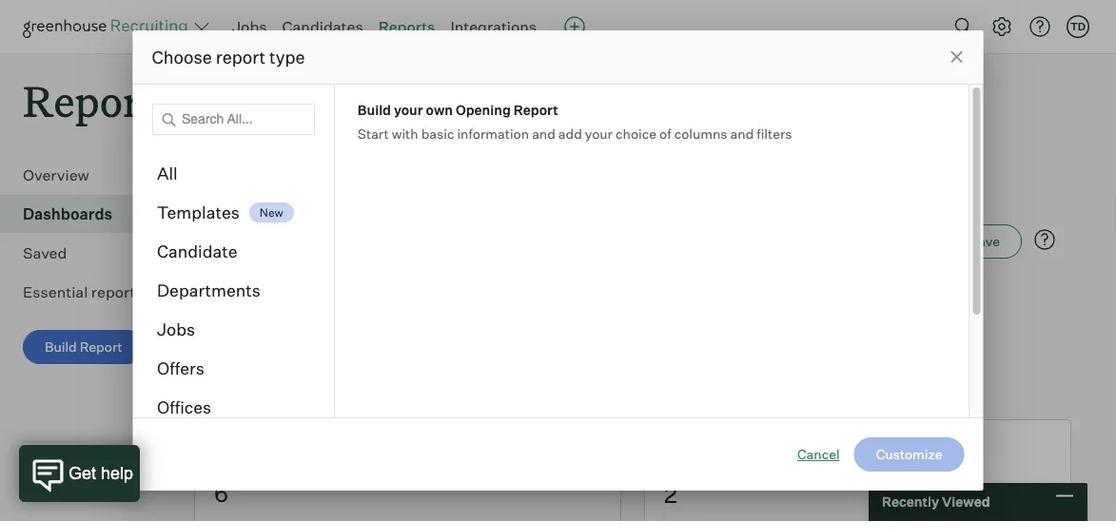 Task type: describe. For each thing, give the bounding box(es) containing it.
choose
[[152, 46, 212, 68]]

departments
[[157, 280, 260, 301]]

1 vertical spatial your
[[585, 125, 612, 142]]

16,
[[280, 390, 298, 407]]

jul
[[206, 390, 226, 407]]

6
[[214, 479, 228, 508]]

recently viewed
[[882, 494, 990, 511]]

save button
[[948, 225, 1022, 259]]

jobs inside choose report type dialog
[[157, 319, 195, 340]]

2
[[664, 481, 677, 509]]

filters
[[756, 125, 792, 142]]

build for build your own opening report start with basic information and add your choice of columns and filters
[[357, 101, 391, 118]]

essential reports
[[23, 283, 143, 302]]

saved
[[23, 244, 67, 263]]

all for all
[[157, 163, 177, 184]]

oct
[[254, 390, 277, 407]]

1 and from the left
[[532, 125, 555, 142]]

pipeline health
[[206, 228, 351, 256]]

openings
[[822, 437, 913, 464]]

build report button
[[23, 330, 144, 365]]

0 vertical spatial reports
[[378, 17, 435, 36]]

-
[[245, 390, 251, 407]]

offers
[[157, 358, 204, 379]]

saved link
[[23, 242, 167, 265]]

all offices
[[227, 294, 288, 311]]

add
[[558, 125, 582, 142]]

job
[[227, 340, 251, 357]]

essential reports link
[[23, 281, 167, 304]]

job custom fields button
[[206, 331, 359, 366]]

templates
[[157, 202, 239, 223]]

integrations link
[[451, 17, 537, 36]]

report
[[216, 46, 266, 68]]

overview link
[[23, 164, 167, 187]]

jobs link
[[232, 17, 267, 36]]

td button
[[1067, 15, 1090, 38]]

search image
[[953, 15, 975, 38]]

job custom fields
[[227, 340, 337, 357]]

with
[[391, 125, 418, 142]]

faq image
[[1034, 229, 1056, 251]]

opening
[[455, 101, 510, 118]]

0 vertical spatial jobs
[[232, 17, 267, 36]]

greenhouse recruiting image
[[23, 15, 194, 38]]

open
[[768, 437, 822, 464]]

build report
[[45, 339, 122, 356]]

reports link
[[378, 17, 435, 36]]

basic
[[421, 125, 454, 142]]

all offices button
[[206, 286, 310, 320]]



Task type: locate. For each thing, give the bounding box(es) containing it.
fields
[[303, 340, 337, 357]]

build
[[357, 101, 391, 118], [45, 339, 77, 356]]

viewed
[[942, 494, 990, 511]]

0 vertical spatial build
[[357, 101, 391, 118]]

your right add
[[585, 125, 612, 142]]

Search All... text field
[[152, 104, 314, 135]]

all up the templates
[[157, 163, 177, 184]]

overview
[[23, 166, 89, 185]]

and
[[532, 125, 555, 142], [730, 125, 754, 142]]

all for all offices
[[227, 294, 244, 311]]

1 horizontal spatial report
[[513, 101, 558, 118]]

candidates
[[282, 17, 363, 36]]

your
[[393, 101, 423, 118], [585, 125, 612, 142]]

offices
[[247, 294, 288, 311]]

cancel
[[797, 446, 840, 463]]

report inside button
[[80, 339, 122, 356]]

1 horizontal spatial all
[[227, 294, 244, 311]]

information
[[457, 125, 529, 142]]

reports
[[378, 17, 435, 36], [23, 72, 177, 128]]

0 horizontal spatial your
[[393, 101, 423, 118]]

build your own opening report start with basic information and add your choice of columns and filters
[[357, 101, 792, 142]]

candidates link
[[282, 17, 363, 36]]

of
[[659, 125, 671, 142]]

new
[[259, 205, 283, 220]]

offices
[[157, 397, 211, 418]]

2 and from the left
[[730, 125, 754, 142]]

0 horizontal spatial and
[[532, 125, 555, 142]]

1 vertical spatial reports
[[23, 72, 177, 128]]

choice
[[615, 125, 656, 142]]

1 vertical spatial report
[[80, 339, 122, 356]]

build inside button
[[45, 339, 77, 356]]

0 horizontal spatial build
[[45, 339, 77, 356]]

0 vertical spatial your
[[393, 101, 423, 118]]

0 vertical spatial report
[[513, 101, 558, 118]]

report up information
[[513, 101, 558, 118]]

essential
[[23, 283, 88, 302]]

1 vertical spatial all
[[227, 294, 244, 311]]

100%
[[993, 481, 1052, 509]]

td
[[1071, 20, 1086, 33]]

report inside build your own opening report start with basic information and add your choice of columns and filters
[[513, 101, 558, 118]]

and left 'filters'
[[730, 125, 754, 142]]

18
[[228, 390, 242, 407]]

all left "offices"
[[227, 294, 244, 311]]

all
[[157, 163, 177, 184], [227, 294, 244, 311]]

reports right candidates
[[378, 17, 435, 36]]

configure image
[[991, 15, 1014, 38]]

dashboards link
[[23, 203, 167, 226]]

jul 18 - oct 16, 2023
[[206, 390, 334, 407]]

0 horizontal spatial reports
[[23, 72, 177, 128]]

and left add
[[532, 125, 555, 142]]

choose report type
[[152, 46, 305, 68]]

pipeline
[[206, 228, 284, 256]]

reports
[[91, 283, 143, 302]]

1 vertical spatial jobs
[[157, 319, 195, 340]]

build for build report
[[45, 339, 77, 356]]

build up start
[[357, 101, 391, 118]]

1 horizontal spatial jobs
[[232, 17, 267, 36]]

choose report type dialog
[[133, 30, 984, 522]]

recently
[[882, 494, 939, 511]]

jobs up offers
[[157, 319, 195, 340]]

report down the essential reports link
[[80, 339, 122, 356]]

0 horizontal spatial all
[[157, 163, 177, 184]]

all inside button
[[227, 294, 244, 311]]

cancel link
[[797, 445, 840, 464]]

0 horizontal spatial report
[[80, 339, 122, 356]]

dashboards
[[23, 205, 112, 224]]

build down essential
[[45, 339, 77, 356]]

1 horizontal spatial your
[[585, 125, 612, 142]]

2023
[[300, 390, 334, 407]]

1 horizontal spatial build
[[357, 101, 391, 118]]

all inside choose report type dialog
[[157, 163, 177, 184]]

health
[[289, 228, 351, 256]]

reports down greenhouse recruiting image
[[23, 72, 177, 128]]

type
[[269, 46, 305, 68]]

tab list
[[206, 159, 1060, 198]]

custom
[[254, 340, 301, 357]]

own
[[425, 101, 453, 118]]

0 horizontal spatial jobs
[[157, 319, 195, 340]]

0 vertical spatial all
[[157, 163, 177, 184]]

1 horizontal spatial reports
[[378, 17, 435, 36]]

save
[[970, 233, 1000, 250]]

jobs up report
[[232, 17, 267, 36]]

build inside build your own opening report start with basic information and add your choice of columns and filters
[[357, 101, 391, 118]]

integrations
[[451, 17, 537, 36]]

report
[[513, 101, 558, 118], [80, 339, 122, 356]]

your up with
[[393, 101, 423, 118]]

jobs
[[232, 17, 267, 36], [157, 319, 195, 340]]

start
[[357, 125, 388, 142]]

candidate
[[157, 241, 237, 262]]

td button
[[1063, 11, 1093, 42]]

1 vertical spatial build
[[45, 339, 77, 356]]

columns
[[674, 125, 727, 142]]

1 horizontal spatial and
[[730, 125, 754, 142]]



Task type: vqa. For each thing, say whether or not it's contained in the screenshot.
the topmost Dropbox 'link'
no



